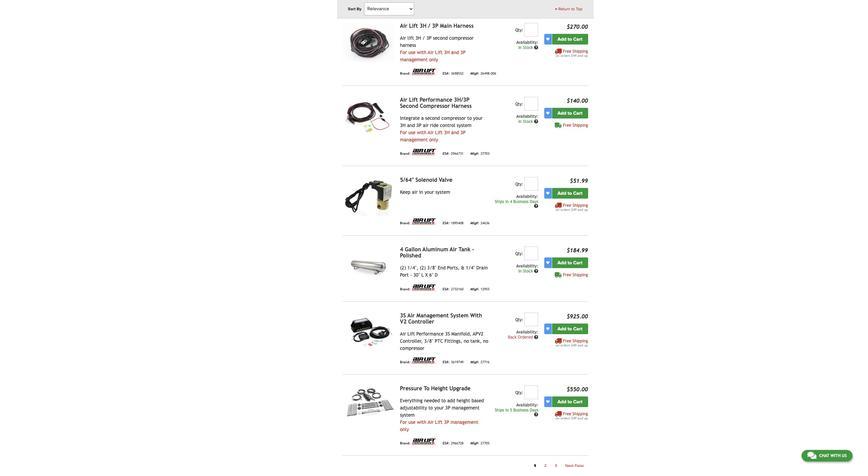 Task type: locate. For each thing, give the bounding box(es) containing it.
$140.00
[[567, 98, 588, 104]]

4 add from the top
[[558, 260, 567, 266]]

27703
[[481, 152, 490, 156]]

5 add to cart from the top
[[558, 326, 583, 332]]

free shipping on orders $49 and up down "$270.00" in the right top of the page
[[556, 49, 588, 57]]

6 es#: from the top
[[443, 442, 450, 446]]

add to cart
[[558, 36, 583, 42], [558, 110, 583, 116], [558, 190, 583, 196], [558, 260, 583, 266], [558, 326, 583, 332], [558, 399, 583, 405]]

air lift - corporate logo image down l
[[412, 285, 436, 291]]

30"
[[414, 272, 420, 278]]

0 horizontal spatial air
[[412, 189, 418, 195]]

0 vertical spatial days
[[530, 199, 539, 204]]

free shipping
[[563, 123, 588, 128], [563, 273, 588, 278]]

compressor inside air lift performance 3s manifold, apv2 controller, 3/8" ptc fittings, no tank, no compressor
[[400, 346, 425, 351]]

/
[[429, 23, 431, 29], [423, 35, 425, 41]]

0 horizontal spatial -
[[411, 272, 412, 278]]

0 vertical spatial performance
[[420, 97, 453, 103]]

0 vertical spatial for
[[400, 50, 407, 55]]

4 free shipping on orders $49 and up from the top
[[556, 412, 588, 421]]

add for $140.00
[[558, 110, 567, 116]]

1 vertical spatial -
[[411, 272, 412, 278]]

air lift performance 3h/3p second compressor harness
[[400, 97, 472, 109]]

add to cart button for $550.00
[[552, 397, 588, 407]]

shipping down $184.99
[[573, 273, 588, 278]]

es#: left 3698552
[[443, 72, 450, 76]]

2 stock from the top
[[523, 119, 533, 124]]

air lift - corporate logo image left es#: 1895408
[[412, 219, 436, 225]]

v2
[[400, 319, 407, 325]]

1 vertical spatial business
[[514, 408, 529, 413]]

4 mfg#: from the top
[[471, 288, 480, 292]]

drain
[[477, 265, 488, 271]]

3 add from the top
[[558, 190, 567, 196]]

$49 down $925.00
[[572, 344, 577, 348]]

free down $550.00
[[563, 412, 572, 417]]

and down $51.99 on the right
[[578, 208, 584, 212]]

performance inside air lift performance 3s manifold, apv2 controller, 3/8" ptc fittings, no tank, no compressor
[[417, 331, 444, 337]]

0 horizontal spatial no
[[464, 339, 469, 344]]

air lift - corporate logo image for valve
[[412, 219, 436, 225]]

1 horizontal spatial air
[[423, 123, 429, 128]]

adjustability
[[400, 405, 427, 411]]

1 vertical spatial ships
[[495, 408, 505, 413]]

4 brand: from the top
[[400, 288, 411, 292]]

cart for $925.00
[[574, 326, 583, 332]]

3/8" inside the (2) 1/4", (2) 3/8" end ports, & 1/4" drain port - 30" l x 6" d
[[428, 265, 437, 271]]

3 stock from the top
[[523, 269, 533, 274]]

free shipping on orders $49 and up
[[556, 49, 588, 57], [556, 203, 588, 212], [556, 339, 588, 348], [556, 412, 588, 421]]

1 vertical spatial days
[[530, 408, 539, 413]]

shipping for $270.00
[[573, 49, 588, 54]]

qty: for $140.00
[[516, 102, 524, 107]]

0 horizontal spatial system
[[400, 413, 415, 418]]

free down $184.99
[[563, 273, 572, 278]]

height
[[431, 386, 448, 392]]

$49
[[572, 54, 577, 57], [572, 208, 577, 212], [572, 344, 577, 348], [572, 417, 577, 421]]

4 gallon aluminum air tank - polished link
[[400, 246, 475, 259]]

1 vertical spatial performance
[[417, 331, 444, 337]]

3 in stock from the top
[[519, 269, 535, 274]]

- right the tank
[[472, 246, 475, 253]]

free down "$140.00"
[[563, 123, 572, 128]]

air lift - corporate logo image down air lift 3h / 3p second compressor harness for use with air lift 3h and 3p management only
[[412, 69, 436, 75]]

no
[[464, 339, 469, 344], [483, 339, 489, 344]]

mfg#: for 3h/3p
[[471, 152, 480, 156]]

air inside 4 gallon aluminum air tank - polished
[[450, 246, 457, 253]]

air inside 3s air management system with v2 controller
[[408, 313, 415, 319]]

air lift 3h / 3p main harness
[[400, 23, 474, 29]]

air left the tank
[[450, 246, 457, 253]]

question circle image for $925.00
[[535, 336, 539, 340]]

(2) up l
[[420, 265, 426, 271]]

1 orders from the top
[[561, 54, 571, 57]]

0 vertical spatial harness
[[454, 23, 474, 29]]

2 vertical spatial question circle image
[[535, 336, 539, 340]]

3s left 'controller'
[[400, 313, 406, 319]]

26498-
[[481, 72, 491, 76]]

2 vertical spatial add to wish list image
[[547, 261, 550, 265]]

management inside air lift 3h / 3p second compressor harness for use with air lift 3h and 3p management only
[[400, 57, 428, 62]]

compressor inside air lift 3h / 3p second compressor harness for use with air lift 3h and 3p management only
[[450, 35, 474, 41]]

1 qty: from the top
[[516, 28, 524, 32]]

1 vertical spatial in stock
[[519, 119, 535, 124]]

$49 down $550.00
[[572, 417, 577, 421]]

needed
[[424, 398, 440, 404]]

6 add to cart button from the top
[[552, 397, 588, 407]]

with down the adjustability
[[417, 420, 427, 425]]

2 up from the top
[[585, 208, 588, 212]]

0 vertical spatial /
[[429, 23, 431, 29]]

2 add to wish list image from the top
[[547, 327, 550, 331]]

cart down "$270.00" in the right top of the page
[[574, 36, 583, 42]]

apv2
[[473, 331, 484, 337]]

1 vertical spatial air
[[412, 189, 418, 195]]

3s
[[400, 313, 406, 319], [445, 331, 450, 337]]

2 vertical spatial in stock
[[519, 269, 535, 274]]

2 shipping from the top
[[573, 123, 588, 128]]

harness
[[454, 23, 474, 29], [452, 103, 472, 109]]

1 vertical spatial /
[[423, 35, 425, 41]]

and down $550.00
[[578, 417, 584, 421]]

in stock for $184.99
[[519, 269, 535, 274]]

free shipping on orders $49 and up down $550.00
[[556, 412, 588, 421]]

l
[[422, 272, 424, 278]]

$49 down $51.99 on the right
[[572, 208, 577, 212]]

ships for pressure to height upgrade
[[495, 408, 505, 413]]

with down 'a'
[[417, 130, 427, 135]]

compressor
[[420, 103, 450, 109]]

4 air lift - corporate logo image from the top
[[412, 219, 436, 225]]

0 vertical spatial stock
[[523, 45, 533, 50]]

add to wish list image
[[547, 37, 550, 41], [547, 327, 550, 331], [547, 400, 550, 404]]

air lift - corporate logo image up "5/64" solenoid valve" link
[[412, 149, 436, 155]]

add to cart button down "$270.00" in the right top of the page
[[552, 34, 588, 44]]

your inside 'integrate a second compressor to your 3h and 3p air ride control system for use with air lift 3h and 3p management only'
[[474, 115, 483, 121]]

es#: left "1895408"
[[443, 222, 450, 225]]

free shipping down $184.99
[[563, 273, 588, 278]]

system inside everything needed to add height based adjustability to your 3p management system for use with air lift 3p management only
[[400, 413, 415, 418]]

0 vertical spatial air
[[423, 123, 429, 128]]

with
[[417, 50, 427, 55], [417, 130, 427, 135], [417, 420, 427, 425], [831, 454, 841, 459]]

lift inside everything needed to add height based adjustability to your 3p management system for use with air lift 3p management only
[[435, 420, 443, 425]]

1 vertical spatial question circle image
[[535, 269, 539, 273]]

3 air lift - corporate logo image from the top
[[412, 149, 436, 155]]

add to cart button
[[552, 34, 588, 44], [552, 108, 588, 119], [552, 188, 588, 199], [552, 258, 588, 268], [552, 324, 588, 334], [552, 397, 588, 407]]

1 vertical spatial stock
[[523, 119, 533, 124]]

2 on from the top
[[556, 208, 560, 212]]

add to cart for $550.00
[[558, 399, 583, 405]]

manifold,
[[452, 331, 472, 337]]

5 shipping from the top
[[573, 339, 588, 344]]

27716
[[481, 361, 490, 365]]

2 question circle image from the top
[[535, 269, 539, 273]]

3 free from the top
[[563, 203, 572, 208]]

air down ride
[[428, 130, 434, 135]]

$49 for $270.00
[[572, 54, 577, 57]]

$49 down "$270.00" in the right top of the page
[[572, 54, 577, 57]]

/ inside air lift 3h / 3p second compressor harness for use with air lift 3h and 3p management only
[[423, 35, 425, 41]]

second
[[400, 103, 419, 109]]

2 air lift - corporate logo image from the top
[[412, 69, 436, 75]]

free shipping for $184.99
[[563, 273, 588, 278]]

and down "$270.00" in the right top of the page
[[578, 54, 584, 57]]

keep
[[400, 189, 411, 195]]

2 vertical spatial in
[[519, 269, 522, 274]]

27705
[[481, 442, 490, 446]]

$550.00
[[567, 387, 588, 393]]

1 $49 from the top
[[572, 54, 577, 57]]

free down "$270.00" in the right top of the page
[[563, 49, 572, 54]]

3s air management system with v2 controller link
[[400, 313, 482, 325]]

lift up integrate
[[409, 97, 418, 103]]

1 cart from the top
[[574, 36, 583, 42]]

use down the adjustability
[[409, 420, 416, 425]]

management
[[400, 57, 428, 62], [400, 137, 428, 143], [452, 405, 480, 411], [451, 420, 479, 425]]

0 vertical spatial add to wish list image
[[547, 111, 550, 115]]

harness
[[400, 42, 416, 48]]

0 vertical spatial your
[[474, 115, 483, 121]]

cart for $184.99
[[574, 260, 583, 266]]

5 brand: from the top
[[400, 361, 411, 365]]

0 vertical spatial use
[[409, 50, 416, 55]]

add to cart down $550.00
[[558, 399, 583, 405]]

add
[[558, 36, 567, 42], [558, 110, 567, 116], [558, 190, 567, 196], [558, 260, 567, 266], [558, 326, 567, 332], [558, 399, 567, 405]]

add to cart for $270.00
[[558, 36, 583, 42]]

5 air lift - corporate logo image from the top
[[412, 285, 436, 291]]

es#2966731 - 27703 - air lift performance 3h/3p second compressor harness - integrate a second compressor to your 3h and 3p air ride control system - air lift - audi bmw volkswagen image
[[343, 97, 395, 136]]

days for $51.99
[[530, 199, 539, 204]]

4
[[510, 199, 513, 204], [400, 246, 404, 253]]

add to cart for $140.00
[[558, 110, 583, 116]]

2 vertical spatial compressor
[[400, 346, 425, 351]]

air lift performance 3h/3p second compressor harness link
[[400, 97, 472, 109]]

2 in from the top
[[519, 119, 522, 124]]

in
[[419, 189, 423, 195], [506, 199, 509, 204], [506, 408, 509, 413]]

mfg#: 27716
[[471, 361, 490, 365]]

ships
[[495, 199, 505, 204], [495, 408, 505, 413]]

3 es#: from the top
[[443, 222, 450, 225]]

1 vertical spatial in
[[506, 199, 509, 204]]

1 add to cart button from the top
[[552, 34, 588, 44]]

4 add to cart button from the top
[[552, 258, 588, 268]]

0 horizontal spatial 4
[[400, 246, 404, 253]]

in for air lift performance 3h/3p second compressor harness
[[519, 119, 522, 124]]

1 free shipping from the top
[[563, 123, 588, 128]]

up down $925.00
[[585, 344, 588, 348]]

3 question circle image from the top
[[535, 413, 539, 417]]

air lift - corporate logo image for aluminum
[[412, 285, 436, 291]]

0 vertical spatial question circle image
[[535, 45, 539, 50]]

3h
[[420, 23, 427, 29], [416, 35, 421, 41], [444, 50, 450, 55], [400, 123, 406, 128], [444, 130, 450, 135]]

add to cart for $184.99
[[558, 260, 583, 266]]

1 question circle image from the top
[[535, 45, 539, 50]]

brand: for 4 gallon aluminum air tank - polished
[[400, 288, 411, 292]]

1 free from the top
[[563, 49, 572, 54]]

availability: for $51.99
[[517, 194, 539, 199]]

shipping for $51.99
[[573, 203, 588, 208]]

4 $49 from the top
[[572, 417, 577, 421]]

stock for $140.00
[[523, 119, 533, 124]]

and up 'es#: 3698552'
[[452, 50, 459, 55]]

cart down $51.99 on the right
[[574, 190, 583, 196]]

comments image
[[808, 452, 817, 460]]

for inside everything needed to add height based adjustability to your 3p management system for use with air lift 3p management only
[[400, 420, 407, 425]]

3 use from the top
[[409, 420, 416, 425]]

in
[[519, 45, 522, 50], [519, 119, 522, 124], [519, 269, 522, 274]]

compressor inside 'integrate a second compressor to your 3h and 3p air ride control system for use with air lift 3h and 3p management only'
[[442, 115, 466, 121]]

availability: for $925.00
[[517, 330, 539, 335]]

3 in from the top
[[519, 269, 522, 274]]

with
[[471, 313, 482, 319]]

business
[[514, 199, 529, 204], [514, 408, 529, 413]]

air down needed
[[428, 420, 434, 425]]

3s up fittings,
[[445, 331, 450, 337]]

0 vertical spatial -
[[472, 246, 475, 253]]

6 free from the top
[[563, 412, 572, 417]]

performance up 'a'
[[420, 97, 453, 103]]

air down 'a'
[[423, 123, 429, 128]]

6 availability: from the top
[[517, 403, 539, 408]]

1 add from the top
[[558, 36, 567, 42]]

shipping down "$270.00" in the right top of the page
[[573, 49, 588, 54]]

1 on from the top
[[556, 54, 560, 57]]

2966731
[[451, 152, 464, 156]]

free shipping on orders $49 and up for $550.00
[[556, 412, 588, 421]]

1 stock from the top
[[523, 45, 533, 50]]

6 shipping from the top
[[573, 412, 588, 417]]

1 brand: from the top
[[400, 72, 411, 76]]

question circle image for $184.99
[[535, 269, 539, 273]]

(2)
[[400, 265, 406, 271], [420, 265, 426, 271]]

add to cart button down "$140.00"
[[552, 108, 588, 119]]

3 availability: from the top
[[517, 194, 539, 199]]

1 vertical spatial question circle image
[[535, 204, 539, 209]]

2 vertical spatial in
[[506, 408, 509, 413]]

orders for $51.99
[[561, 208, 571, 212]]

up for $550.00
[[585, 417, 588, 421]]

add to cart button down $550.00
[[552, 397, 588, 407]]

3 on from the top
[[556, 344, 560, 348]]

1 horizontal spatial (2)
[[420, 265, 426, 271]]

1 horizontal spatial your
[[435, 405, 444, 411]]

air right keep
[[412, 189, 418, 195]]

harness for air lift 3h / 3p main harness
[[454, 23, 474, 29]]

12955
[[481, 288, 490, 292]]

5 es#: from the top
[[443, 361, 450, 365]]

to down "$270.00" in the right top of the page
[[568, 36, 572, 42]]

up down $550.00
[[585, 417, 588, 421]]

add for $51.99
[[558, 190, 567, 196]]

1 vertical spatial add to wish list image
[[547, 192, 550, 195]]

system
[[457, 123, 472, 128], [436, 189, 451, 195], [400, 413, 415, 418]]

cart down $184.99
[[574, 260, 583, 266]]

1 availability: from the top
[[517, 40, 539, 45]]

3 add to wish list image from the top
[[547, 261, 550, 265]]

and
[[452, 50, 459, 55], [578, 54, 584, 57], [407, 123, 415, 128], [452, 130, 459, 135], [578, 208, 584, 212], [578, 344, 584, 348], [578, 417, 584, 421]]

es#: 2966728
[[443, 442, 464, 446]]

6 qty: from the top
[[516, 391, 524, 395]]

system
[[451, 313, 469, 319]]

availability:
[[517, 40, 539, 45], [517, 114, 539, 119], [517, 194, 539, 199], [517, 264, 539, 269], [517, 330, 539, 335], [517, 403, 539, 408]]

shipping down $51.99 on the right
[[573, 203, 588, 208]]

0 vertical spatial second
[[433, 35, 448, 41]]

4 free from the top
[[563, 273, 572, 278]]

- inside 4 gallon aluminum air tank - polished
[[472, 246, 475, 253]]

mfg#: left 12955
[[471, 288, 480, 292]]

orders down $550.00
[[561, 417, 571, 421]]

None number field
[[525, 23, 539, 37], [525, 97, 539, 111], [525, 177, 539, 191], [525, 247, 539, 260], [525, 313, 539, 327], [525, 386, 539, 400], [525, 23, 539, 37], [525, 97, 539, 111], [525, 177, 539, 191], [525, 247, 539, 260], [525, 313, 539, 327], [525, 386, 539, 400]]

only
[[430, 57, 439, 62], [430, 137, 439, 143], [400, 427, 409, 433]]

1 air lift - corporate logo image from the top
[[412, 0, 436, 1]]

qty: for $270.00
[[516, 28, 524, 32]]

1 horizontal spatial -
[[472, 246, 475, 253]]

2 cart from the top
[[574, 110, 583, 116]]

es#: for system
[[443, 361, 450, 365]]

2 add from the top
[[558, 110, 567, 116]]

6 add to cart from the top
[[558, 399, 583, 405]]

air right v2
[[408, 313, 415, 319]]

6 air lift - corporate logo image from the top
[[412, 358, 436, 364]]

2 horizontal spatial your
[[474, 115, 483, 121]]

with left the us
[[831, 454, 841, 459]]

based
[[472, 398, 484, 404]]

to left 'top'
[[572, 7, 575, 11]]

0 vertical spatial compressor
[[450, 35, 474, 41]]

2 mfg#: from the top
[[471, 152, 480, 156]]

2 vertical spatial for
[[400, 420, 407, 425]]

add to wish list image
[[547, 111, 550, 115], [547, 192, 550, 195], [547, 261, 550, 265]]

cart down $550.00
[[574, 399, 583, 405]]

stock for $270.00
[[523, 45, 533, 50]]

add to cart button down $51.99 on the right
[[552, 188, 588, 199]]

1 vertical spatial 3s
[[445, 331, 450, 337]]

3 brand: from the top
[[400, 222, 411, 225]]

3p
[[432, 23, 439, 29], [427, 35, 432, 41], [461, 50, 466, 55], [417, 123, 422, 128], [461, 130, 466, 135], [446, 405, 451, 411], [444, 420, 450, 425]]

harness inside air lift performance 3h/3p second compressor harness
[[452, 103, 472, 109]]

ports,
[[447, 265, 460, 271]]

no right tank,
[[483, 339, 489, 344]]

4 orders from the top
[[561, 417, 571, 421]]

2 add to wish list image from the top
[[547, 192, 550, 195]]

3 add to wish list image from the top
[[547, 400, 550, 404]]

4 inside 4 gallon aluminum air tank - polished
[[400, 246, 404, 253]]

system inside 'integrate a second compressor to your 3h and 3p air ride control system for use with air lift 3h and 3p management only'
[[457, 123, 472, 128]]

3 cart from the top
[[574, 190, 583, 196]]

free shipping down "$140.00"
[[563, 123, 588, 128]]

add to wish list image for $140.00
[[547, 111, 550, 115]]

2 days from the top
[[530, 408, 539, 413]]

5/64" solenoid valve
[[400, 177, 453, 183]]

lift inside air lift performance 3h/3p second compressor harness
[[409, 97, 418, 103]]

1 vertical spatial compressor
[[442, 115, 466, 121]]

free shipping on orders $49 and up down $51.99 on the right
[[556, 203, 588, 212]]

/ for main
[[429, 23, 431, 29]]

sort by
[[348, 7, 362, 11]]

0 vertical spatial question circle image
[[535, 120, 539, 124]]

3/8" left ptc
[[425, 339, 434, 344]]

3h/3p
[[454, 97, 470, 103]]

1 vertical spatial use
[[409, 130, 416, 135]]

ordered
[[518, 335, 533, 340]]

2 es#: from the top
[[443, 152, 450, 156]]

3698552
[[451, 72, 464, 76]]

chat with us link
[[802, 450, 853, 462]]

in stock for $140.00
[[519, 119, 535, 124]]

0 vertical spatial in stock
[[519, 45, 535, 50]]

for inside 'integrate a second compressor to your 3h and 3p air ride control system for use with air lift 3h and 3p management only'
[[400, 130, 407, 135]]

1 vertical spatial 4
[[400, 246, 404, 253]]

add to cart button down $184.99
[[552, 258, 588, 268]]

performance inside air lift performance 3h/3p second compressor harness
[[420, 97, 453, 103]]

question circle image for $140.00
[[535, 120, 539, 124]]

1 vertical spatial free shipping
[[563, 273, 588, 278]]

0 vertical spatial ships
[[495, 199, 505, 204]]

4 es#: from the top
[[443, 288, 450, 292]]

4 availability: from the top
[[517, 264, 539, 269]]

air lift - corporate logo image up air lift 3h / 3p main harness
[[412, 0, 436, 1]]

1 add to wish list image from the top
[[547, 37, 550, 41]]

free shipping on orders $49 and up down $925.00
[[556, 339, 588, 348]]

(2) 1/4", (2) 3/8" end ports, & 1/4" drain port - 30" l x 6" d
[[400, 265, 488, 278]]

2 vertical spatial system
[[400, 413, 415, 418]]

add for $184.99
[[558, 260, 567, 266]]

1 free shipping on orders $49 and up from the top
[[556, 49, 588, 57]]

0 vertical spatial in
[[519, 45, 522, 50]]

mfg#: left 27716
[[471, 361, 480, 365]]

3s air management system with v2 controller
[[400, 313, 482, 325]]

2 in stock from the top
[[519, 119, 535, 124]]

valve
[[439, 177, 453, 183]]

to inside 'integrate a second compressor to your 3h and 3p air ride control system for use with air lift 3h and 3p management only'
[[468, 115, 472, 121]]

lift
[[409, 23, 418, 29], [435, 50, 443, 55], [409, 97, 418, 103], [435, 130, 443, 135], [408, 331, 415, 337], [435, 420, 443, 425]]

2 horizontal spatial system
[[457, 123, 472, 128]]

air lift - corporate logo image left es#: 2966728
[[412, 439, 436, 445]]

2966728
[[451, 442, 464, 446]]

3h right lift
[[416, 35, 421, 41]]

only inside everything needed to add height based adjustability to your 3p management system for use with air lift 3p management only
[[400, 427, 409, 433]]

0 vertical spatial 3s
[[400, 313, 406, 319]]

qty:
[[516, 28, 524, 32], [516, 102, 524, 107], [516, 182, 524, 187], [516, 252, 524, 256], [516, 318, 524, 322], [516, 391, 524, 395]]

air
[[400, 23, 408, 29], [400, 35, 406, 41], [428, 50, 434, 55], [400, 97, 408, 103], [428, 130, 434, 135], [450, 246, 457, 253], [408, 313, 415, 319], [400, 331, 406, 337], [428, 420, 434, 425]]

1 add to cart from the top
[[558, 36, 583, 42]]

use down integrate
[[409, 130, 416, 135]]

0 horizontal spatial /
[[423, 35, 425, 41]]

mfg#:
[[471, 72, 480, 76], [471, 152, 480, 156], [471, 222, 480, 225], [471, 288, 480, 292], [471, 361, 480, 365], [471, 442, 480, 446]]

1 vertical spatial in
[[519, 119, 522, 124]]

air up controller,
[[400, 331, 406, 337]]

your inside everything needed to add height based adjustability to your 3p management system for use with air lift 3p management only
[[435, 405, 444, 411]]

2 brand: from the top
[[400, 152, 411, 156]]

question circle image for $270.00
[[535, 45, 539, 50]]

1 vertical spatial system
[[436, 189, 451, 195]]

0 vertical spatial free shipping
[[563, 123, 588, 128]]

0 vertical spatial add to wish list image
[[547, 37, 550, 41]]

0 vertical spatial system
[[457, 123, 472, 128]]

air lift - corporate logo image
[[412, 0, 436, 1], [412, 69, 436, 75], [412, 149, 436, 155], [412, 219, 436, 225], [412, 285, 436, 291], [412, 358, 436, 364], [412, 439, 436, 445]]

5 qty: from the top
[[516, 318, 524, 322]]

port
[[400, 272, 409, 278]]

2 vertical spatial your
[[435, 405, 444, 411]]

2 orders from the top
[[561, 208, 571, 212]]

2 $49 from the top
[[572, 208, 577, 212]]

question circle image for $51.99
[[535, 204, 539, 209]]

1 horizontal spatial system
[[436, 189, 451, 195]]

1 use from the top
[[409, 50, 416, 55]]

orders
[[561, 54, 571, 57], [561, 208, 571, 212], [561, 344, 571, 348], [561, 417, 571, 421]]

es#: left 3619749
[[443, 361, 450, 365]]

2 vertical spatial stock
[[523, 269, 533, 274]]

second inside air lift 3h / 3p second compressor harness for use with air lift 3h and 3p management only
[[433, 35, 448, 41]]

3 $49 from the top
[[572, 344, 577, 348]]

free for $270.00
[[563, 49, 572, 54]]

2 vertical spatial only
[[400, 427, 409, 433]]

controller,
[[400, 339, 423, 344]]

question circle image
[[535, 120, 539, 124], [535, 204, 539, 209], [535, 336, 539, 340]]

use down "harness"
[[409, 50, 416, 55]]

question circle image
[[535, 45, 539, 50], [535, 269, 539, 273], [535, 413, 539, 417]]

3 qty: from the top
[[516, 182, 524, 187]]

qty: for $550.00
[[516, 391, 524, 395]]

free down $51.99 on the right
[[563, 203, 572, 208]]

1 question circle image from the top
[[535, 120, 539, 124]]

mfg#: left 24636
[[471, 222, 480, 225]]

orders for $550.00
[[561, 417, 571, 421]]

for down "harness"
[[400, 50, 407, 55]]

for down integrate
[[400, 130, 407, 135]]

air up integrate
[[400, 97, 408, 103]]

1 horizontal spatial /
[[429, 23, 431, 29]]

aluminum
[[423, 246, 449, 253]]

6 cart from the top
[[574, 399, 583, 405]]

2 vertical spatial question circle image
[[535, 413, 539, 417]]

2 vertical spatial use
[[409, 420, 416, 425]]

1 vertical spatial add to wish list image
[[547, 327, 550, 331]]

polished
[[400, 253, 422, 259]]

on for $550.00
[[556, 417, 560, 421]]

3 orders from the top
[[561, 344, 571, 348]]

to down $550.00
[[568, 399, 572, 405]]

6 mfg#: from the top
[[471, 442, 480, 446]]

harness right main
[[454, 23, 474, 29]]

4 up from the top
[[585, 417, 588, 421]]

add to wish list image for $925.00
[[547, 327, 550, 331]]

0 vertical spatial business
[[514, 199, 529, 204]]

0 vertical spatial only
[[430, 57, 439, 62]]

0 vertical spatial 4
[[510, 199, 513, 204]]

3/8"
[[428, 265, 437, 271], [425, 339, 434, 344]]

2 availability: from the top
[[517, 114, 539, 119]]

free for $51.99
[[563, 203, 572, 208]]

2 free shipping on orders $49 and up from the top
[[556, 203, 588, 212]]

add to cart button for $140.00
[[552, 108, 588, 119]]

lift down needed
[[435, 420, 443, 425]]

- inside the (2) 1/4", (2) 3/8" end ports, & 1/4" drain port - 30" l x 6" d
[[411, 272, 412, 278]]

1 es#: from the top
[[443, 72, 450, 76]]

es#1895408 - 24636 - 5/64" solenoid valve - keep air in your system - air lift - audi bmw volkswagen mercedes benz mini porsche image
[[343, 177, 395, 216]]

compressor down main
[[450, 35, 474, 41]]

1 vertical spatial harness
[[452, 103, 472, 109]]

lift up controller,
[[408, 331, 415, 337]]

1 vertical spatial for
[[400, 130, 407, 135]]

1 vertical spatial only
[[430, 137, 439, 143]]

mfg#: for /
[[471, 72, 480, 76]]

4 cart from the top
[[574, 260, 583, 266]]

5 add to cart button from the top
[[552, 324, 588, 334]]

add to cart down "$140.00"
[[558, 110, 583, 116]]

system right control
[[457, 123, 472, 128]]

in stock for $270.00
[[519, 45, 535, 50]]

0 horizontal spatial 3s
[[400, 313, 406, 319]]

0 horizontal spatial (2)
[[400, 265, 406, 271]]

4 qty: from the top
[[516, 252, 524, 256]]

orders for $270.00
[[561, 54, 571, 57]]

2 use from the top
[[409, 130, 416, 135]]

2 vertical spatial add to wish list image
[[547, 400, 550, 404]]

es#: left 2966731
[[443, 152, 450, 156]]

only inside 'integrate a second compressor to your 3h and 3p air ride control system for use with air lift 3h and 3p management only'
[[430, 137, 439, 143]]

1 vertical spatial 3/8"
[[425, 339, 434, 344]]

mfg#: left 27705
[[471, 442, 480, 446]]

air lift 3h / 3p second compressor harness for use with air lift 3h and 3p management only
[[400, 35, 474, 62]]

integrate a second compressor to your 3h and 3p air ride control system for use with air lift 3h and 3p management only
[[400, 115, 483, 143]]

/ right lift
[[423, 35, 425, 41]]

everything
[[400, 398, 423, 404]]

1 horizontal spatial no
[[483, 339, 489, 344]]

$270.00
[[567, 24, 588, 30]]

5 availability: from the top
[[517, 330, 539, 335]]

1 business from the top
[[514, 199, 529, 204]]

1 vertical spatial second
[[426, 115, 440, 121]]

es#: left '2966728'
[[443, 442, 450, 446]]

air lift - corporate logo image down controller,
[[412, 358, 436, 364]]

2 no from the left
[[483, 339, 489, 344]]

cart down $925.00
[[574, 326, 583, 332]]

1 mfg#: from the top
[[471, 72, 480, 76]]

up down "$270.00" in the right top of the page
[[585, 54, 588, 57]]

1 ships from the top
[[495, 199, 505, 204]]

performance up ptc
[[417, 331, 444, 337]]

4 on from the top
[[556, 417, 560, 421]]

add for $270.00
[[558, 36, 567, 42]]

up down $51.99 on the right
[[585, 208, 588, 212]]

es#:
[[443, 72, 450, 76], [443, 152, 450, 156], [443, 222, 450, 225], [443, 288, 450, 292], [443, 361, 450, 365], [443, 442, 450, 446]]

$49 for $51.99
[[572, 208, 577, 212]]

1 horizontal spatial 3s
[[445, 331, 450, 337]]

second
[[433, 35, 448, 41], [426, 115, 440, 121]]

with inside air lift 3h / 3p second compressor harness for use with air lift 3h and 3p management only
[[417, 50, 427, 55]]

3 free shipping on orders $49 and up from the top
[[556, 339, 588, 348]]

0 horizontal spatial your
[[425, 189, 434, 195]]

0 vertical spatial 3/8"
[[428, 265, 437, 271]]



Task type: describe. For each thing, give the bounding box(es) containing it.
mfg#: for air
[[471, 288, 480, 292]]

availability: for $184.99
[[517, 264, 539, 269]]

control
[[440, 123, 456, 128]]

3619749
[[451, 361, 464, 365]]

up for $51.99
[[585, 208, 588, 212]]

2732160
[[451, 288, 464, 292]]

1895408
[[451, 222, 464, 225]]

caret up image
[[555, 7, 558, 11]]

return to top link
[[555, 6, 583, 12]]

air inside 'integrate a second compressor to your 3h and 3p air ride control system for use with air lift 3h and 3p management only'
[[428, 130, 434, 135]]

management
[[417, 313, 449, 319]]

return
[[559, 7, 571, 11]]

us
[[843, 454, 847, 459]]

up for $925.00
[[585, 344, 588, 348]]

3h left main
[[420, 23, 427, 29]]

use inside air lift 3h / 3p second compressor harness for use with air lift 3h and 3p management only
[[409, 50, 416, 55]]

for inside air lift 3h / 3p second compressor harness for use with air lift 3h and 3p management only
[[400, 50, 407, 55]]

air inside air lift performance 3h/3p second compressor harness
[[400, 97, 408, 103]]

2 free from the top
[[563, 123, 572, 128]]

and inside air lift 3h / 3p second compressor harness for use with air lift 3h and 3p management only
[[452, 50, 459, 55]]

air lift - corporate logo image for 3h
[[412, 69, 436, 75]]

cart for $270.00
[[574, 36, 583, 42]]

5
[[510, 408, 513, 413]]

on for $270.00
[[556, 54, 560, 57]]

everything needed to add height based adjustability to your 3p management system for use with air lift 3p management only
[[400, 398, 484, 433]]

es#: 3698552
[[443, 72, 464, 76]]

on for $51.99
[[556, 208, 560, 212]]

ride
[[430, 123, 439, 128]]

qty: for $925.00
[[516, 318, 524, 322]]

0 vertical spatial in
[[419, 189, 423, 195]]

ships for 5/64" solenoid valve
[[495, 199, 505, 204]]

to down "$140.00"
[[568, 110, 572, 116]]

pressure to height upgrade
[[400, 386, 471, 392]]

air lift performance 3s manifold, apv2 controller, 3/8" ptc fittings, no tank, no compressor
[[400, 331, 489, 351]]

brand: for air lift 3h / 3p main harness
[[400, 72, 411, 76]]

lift inside air lift performance 3s manifold, apv2 controller, 3/8" ptc fittings, no tank, no compressor
[[408, 331, 415, 337]]

es#2732160 - 12955 - 4 gallon aluminum air tank - polished - (2) 1/4", (2) 3/8" end ports, & 1/4" drain port - 30" l x 6" d - air lift - audi bmw volkswagen mercedes benz mini porsche image
[[343, 247, 395, 286]]

and down $925.00
[[578, 344, 584, 348]]

use inside everything needed to add height based adjustability to your 3p management system for use with air lift 3p management only
[[409, 420, 416, 425]]

3 mfg#: from the top
[[471, 222, 480, 225]]

3h up 'es#: 3698552'
[[444, 50, 450, 55]]

fittings,
[[445, 339, 463, 344]]

add to wish list image for $184.99
[[547, 261, 550, 265]]

air lift - corporate logo image for performance
[[412, 149, 436, 155]]

brand: for pressure to height upgrade
[[400, 442, 411, 446]]

shipping for $925.00
[[573, 339, 588, 344]]

to down $925.00
[[568, 326, 572, 332]]

mfg#: 26498-006
[[471, 72, 497, 76]]

second inside 'integrate a second compressor to your 3h and 3p air ride control system for use with air lift 3h and 3p management only'
[[426, 115, 440, 121]]

paginated product list navigation navigation
[[343, 462, 588, 468]]

es#2966728 - 27705 - pressure to height upgrade - everything needed to add height based adjustability to your 3p management system - air lift - audi bmw volkswagen image
[[343, 386, 395, 425]]

24636
[[481, 222, 490, 225]]

orders for $925.00
[[561, 344, 571, 348]]

back ordered
[[508, 335, 535, 340]]

air inside 'integrate a second compressor to your 3h and 3p air ride control system for use with air lift 3h and 3p management only'
[[423, 123, 429, 128]]

5/64"
[[400, 177, 414, 183]]

on for $925.00
[[556, 344, 560, 348]]

006
[[491, 72, 497, 76]]

cart for $51.99
[[574, 190, 583, 196]]

shipping for $550.00
[[573, 412, 588, 417]]

mfg#: for system
[[471, 361, 480, 365]]

by
[[357, 7, 362, 11]]

es#: for upgrade
[[443, 442, 450, 446]]

air lift - corporate logo image for management
[[412, 358, 436, 364]]

solenoid
[[416, 177, 438, 183]]

1/4",
[[408, 265, 419, 271]]

tank
[[459, 246, 471, 253]]

free shipping on orders $49 and up for $51.99
[[556, 203, 588, 212]]

top
[[576, 7, 583, 11]]

upgrade
[[450, 386, 471, 392]]

$49 for $925.00
[[572, 344, 577, 348]]

harness for air lift performance 3h/3p second compressor harness
[[452, 103, 472, 109]]

business for $51.99
[[514, 199, 529, 204]]

es#: for 3h/3p
[[443, 152, 450, 156]]

in for pressure to height upgrade
[[506, 408, 509, 413]]

pressure
[[400, 386, 422, 392]]

lift inside air lift 3h / 3p second compressor harness for use with air lift 3h and 3p management only
[[435, 50, 443, 55]]

performance for harness
[[420, 97, 453, 103]]

1 (2) from the left
[[400, 265, 406, 271]]

es#: 2966731
[[443, 152, 464, 156]]

availability: for $270.00
[[517, 40, 539, 45]]

in for air lift 3h / 3p main harness
[[519, 45, 522, 50]]

air up "harness"
[[400, 23, 408, 29]]

to left add
[[442, 398, 446, 404]]

cart for $140.00
[[574, 110, 583, 116]]

qty: for $184.99
[[516, 252, 524, 256]]

air left lift
[[400, 35, 406, 41]]

air lift 3h / 3p main harness link
[[400, 23, 474, 29]]

cart for $550.00
[[574, 399, 583, 405]]

4 gallon aluminum air tank - polished
[[400, 246, 475, 259]]

2 (2) from the left
[[420, 265, 426, 271]]

add for $925.00
[[558, 326, 567, 332]]

main
[[440, 23, 452, 29]]

pressure to height upgrade link
[[400, 386, 471, 392]]

air inside air lift performance 3s manifold, apv2 controller, 3/8" ptc fittings, no tank, no compressor
[[400, 331, 406, 337]]

with inside everything needed to add height based adjustability to your 3p management system for use with air lift 3p management only
[[417, 420, 427, 425]]

ships in 4 business days
[[495, 199, 539, 204]]

end
[[438, 265, 446, 271]]

add to cart for $925.00
[[558, 326, 583, 332]]

add to wish list image for $270.00
[[547, 37, 550, 41]]

4 shipping from the top
[[573, 273, 588, 278]]

3s inside 3s air management system with v2 controller
[[400, 313, 406, 319]]

to down needed
[[429, 405, 433, 411]]

keep air in your system
[[400, 189, 451, 195]]

add to cart button for $184.99
[[552, 258, 588, 268]]

height
[[457, 398, 470, 404]]

es#3619749 - 27716 - 3s air management system with v2 controller - air lift performance 3s manifold, apv2 controller, 3/8" ptc fittings, no tank, no compressor - air lift - audi bmw volkswagen mini image
[[343, 313, 395, 352]]

and down control
[[452, 130, 459, 135]]

es#: 3619749
[[443, 361, 464, 365]]

$49 for $550.00
[[572, 417, 577, 421]]

$184.99
[[567, 247, 588, 254]]

add
[[448, 398, 456, 404]]

&
[[461, 265, 465, 271]]

stock for $184.99
[[523, 269, 533, 274]]

qty: for $51.99
[[516, 182, 524, 187]]

free shipping on orders $49 and up for $270.00
[[556, 49, 588, 57]]

management inside 'integrate a second compressor to your 3h and 3p air ride control system for use with air lift 3h and 3p management only'
[[400, 137, 428, 143]]

sort
[[348, 7, 356, 11]]

es#: 2732160
[[443, 288, 464, 292]]

question circle image for $550.00
[[535, 413, 539, 417]]

brand: for air lift performance 3h/3p second compressor harness
[[400, 152, 411, 156]]

mfg#: 27703
[[471, 152, 490, 156]]

1/4"
[[466, 265, 475, 271]]

use inside 'integrate a second compressor to your 3h and 3p air ride control system for use with air lift 3h and 3p management only'
[[409, 130, 416, 135]]

to down $51.99 on the right
[[568, 190, 572, 196]]

add to wish list image for $550.00
[[547, 400, 550, 404]]

up for $270.00
[[585, 54, 588, 57]]

air down air lift 3h / 3p main harness link
[[428, 50, 434, 55]]

1 vertical spatial your
[[425, 189, 434, 195]]

1 no from the left
[[464, 339, 469, 344]]

es#3698552 - 26498-006 - air lift 3h / 3p main harness - air lift 3h / 3p second compressor harness - air lift - audi bmw volkswagen image
[[343, 23, 395, 62]]

mfg#: 27705
[[471, 442, 490, 446]]

d
[[435, 272, 438, 278]]

a
[[422, 115, 424, 121]]

lift up lift
[[409, 23, 418, 29]]

$51.99
[[570, 178, 588, 184]]

chat with us
[[820, 454, 847, 459]]

mfg#: 24636
[[471, 222, 490, 225]]

gallon
[[405, 246, 421, 253]]

integrate
[[400, 115, 420, 121]]

add for $550.00
[[558, 399, 567, 405]]

and down integrate
[[407, 123, 415, 128]]

air lift - corporate logo image for height
[[412, 439, 436, 445]]

lift inside 'integrate a second compressor to your 3h and 3p air ride control system for use with air lift 3h and 3p management only'
[[435, 130, 443, 135]]

in for 4 gallon aluminum air tank - polished
[[519, 269, 522, 274]]

3h down integrate
[[400, 123, 406, 128]]

add to wish list image for $51.99
[[547, 192, 550, 195]]

to
[[424, 386, 430, 392]]

days for $550.00
[[530, 408, 539, 413]]

business for $550.00
[[514, 408, 529, 413]]

performance for controller,
[[417, 331, 444, 337]]

with inside 'integrate a second compressor to your 3h and 3p air ride control system for use with air lift 3h and 3p management only'
[[417, 130, 427, 135]]

return to top
[[558, 7, 583, 11]]

ptc
[[435, 339, 443, 344]]

lift
[[408, 35, 414, 41]]

controller
[[409, 319, 435, 325]]

free for $925.00
[[563, 339, 572, 344]]

air inside everything needed to add height based adjustability to your 3p management system for use with air lift 3p management only
[[428, 420, 434, 425]]

add to cart button for $925.00
[[552, 324, 588, 334]]

brand: for 5/64" solenoid valve
[[400, 222, 411, 225]]

with inside 'chat with us' link
[[831, 454, 841, 459]]

3/8" inside air lift performance 3s manifold, apv2 controller, 3/8" ptc fittings, no tank, no compressor
[[425, 339, 434, 344]]

brand: for 3s air management system with v2 controller
[[400, 361, 411, 365]]

es#: for air
[[443, 288, 450, 292]]

to down $184.99
[[568, 260, 572, 266]]

back
[[508, 335, 517, 340]]

1 horizontal spatial 4
[[510, 199, 513, 204]]

availability: for $140.00
[[517, 114, 539, 119]]

add to cart button for $51.99
[[552, 188, 588, 199]]

free shipping on orders $49 and up for $925.00
[[556, 339, 588, 348]]

only inside air lift 3h / 3p second compressor harness for use with air lift 3h and 3p management only
[[430, 57, 439, 62]]

in for 5/64" solenoid valve
[[506, 199, 509, 204]]

mfg#: 12955
[[471, 288, 490, 292]]

3h down control
[[444, 130, 450, 135]]

es#: 1895408
[[443, 222, 464, 225]]

5/64" solenoid valve link
[[400, 177, 453, 183]]

add to cart for $51.99
[[558, 190, 583, 196]]

add to cart button for $270.00
[[552, 34, 588, 44]]

free shipping for $140.00
[[563, 123, 588, 128]]

mfg#: for upgrade
[[471, 442, 480, 446]]

3s inside air lift performance 3s manifold, apv2 controller, 3/8" ptc fittings, no tank, no compressor
[[445, 331, 450, 337]]



Task type: vqa. For each thing, say whether or not it's contained in the screenshot.
shopping cart Image
no



